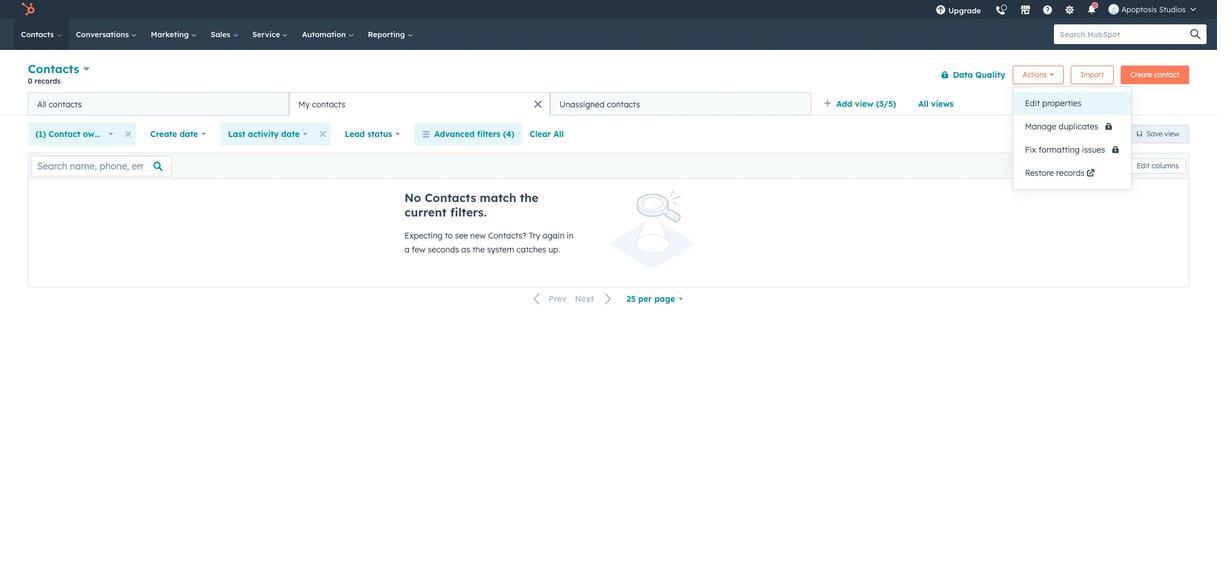 Task type: locate. For each thing, give the bounding box(es) containing it.
all for all views
[[919, 99, 929, 109]]

marketplaces button
[[1014, 0, 1039, 19]]

all left views
[[919, 99, 929, 109]]

create
[[1131, 70, 1153, 79], [150, 129, 177, 139]]

edit properties link
[[1014, 92, 1132, 115]]

1 horizontal spatial create
[[1131, 70, 1153, 79]]

contacts right the no
[[425, 190, 476, 205]]

1 vertical spatial contacts
[[28, 62, 79, 76]]

issues
[[1083, 145, 1106, 155]]

2 date from the left
[[281, 129, 300, 139]]

create for create contact
[[1131, 70, 1153, 79]]

all views link
[[911, 92, 962, 116]]

edit left columns
[[1138, 161, 1150, 170]]

25
[[627, 294, 636, 304]]

pagination navigation
[[527, 291, 619, 307]]

data quality
[[954, 69, 1006, 80]]

last activity date button
[[221, 123, 315, 146]]

create down all contacts button on the left of page
[[150, 129, 177, 139]]

apoptosis studios button
[[1102, 0, 1204, 19]]

records down fix formatting issues button
[[1057, 168, 1085, 178]]

settings link
[[1058, 0, 1083, 19]]

contacts up contact
[[49, 99, 82, 109]]

sales
[[211, 30, 233, 39]]

2 vertical spatial contacts
[[425, 190, 476, 205]]

1 horizontal spatial records
[[1057, 168, 1085, 178]]

0 vertical spatial contacts
[[21, 30, 56, 39]]

0 horizontal spatial view
[[855, 99, 874, 109]]

contacts for all contacts
[[49, 99, 82, 109]]

1 horizontal spatial the
[[520, 190, 539, 205]]

1 vertical spatial the
[[473, 245, 485, 255]]

edit inside button
[[1138, 161, 1150, 170]]

all right clear at the top
[[554, 129, 564, 139]]

1 vertical spatial edit
[[1138, 161, 1150, 170]]

upgrade
[[949, 6, 982, 15]]

records right 0
[[35, 77, 61, 85]]

contacts right my
[[312, 99, 346, 109]]

add
[[837, 99, 853, 109]]

contacts down contacts banner
[[607, 99, 641, 109]]

1 horizontal spatial date
[[281, 129, 300, 139]]

0 horizontal spatial all
[[37, 99, 46, 109]]

filters.
[[450, 205, 487, 220]]

upgrade image
[[936, 5, 947, 16]]

contacts down hubspot "link"
[[21, 30, 56, 39]]

data
[[954, 69, 974, 80]]

edit for edit columns
[[1138, 161, 1150, 170]]

search button
[[1185, 24, 1207, 44]]

2 horizontal spatial all
[[919, 99, 929, 109]]

25 per page
[[627, 294, 676, 304]]

notifications image
[[1087, 5, 1098, 16]]

2 horizontal spatial contacts
[[607, 99, 641, 109]]

date right activity
[[281, 129, 300, 139]]

0 horizontal spatial date
[[180, 129, 198, 139]]

lead
[[345, 129, 365, 139]]

create inside button
[[1131, 70, 1153, 79]]

studios
[[1160, 5, 1187, 14]]

0 vertical spatial create
[[1131, 70, 1153, 79]]

views
[[932, 99, 954, 109]]

clear all
[[530, 129, 564, 139]]

create contact
[[1131, 70, 1180, 79]]

edit for edit properties
[[1026, 98, 1041, 109]]

all contacts button
[[28, 92, 289, 116]]

1 horizontal spatial edit
[[1138, 161, 1150, 170]]

service
[[252, 30, 283, 39]]

1 horizontal spatial contacts
[[312, 99, 346, 109]]

2 contacts from the left
[[312, 99, 346, 109]]

the right match
[[520, 190, 539, 205]]

create date button
[[143, 123, 214, 146]]

edit
[[1026, 98, 1041, 109], [1138, 161, 1150, 170]]

activity
[[248, 129, 279, 139]]

0 horizontal spatial create
[[150, 129, 177, 139]]

prev
[[549, 294, 567, 304]]

0 vertical spatial the
[[520, 190, 539, 205]]

try
[[529, 231, 541, 241]]

a
[[405, 245, 410, 255]]

columns
[[1152, 161, 1180, 170]]

last
[[228, 129, 246, 139]]

view right add
[[855, 99, 874, 109]]

hubspot link
[[14, 2, 44, 16]]

filters
[[477, 129, 501, 139]]

create for create date
[[150, 129, 177, 139]]

view right save
[[1165, 130, 1180, 138]]

contacts link
[[14, 19, 69, 50]]

contacts
[[21, 30, 56, 39], [28, 62, 79, 76], [425, 190, 476, 205]]

view
[[855, 99, 874, 109], [1165, 130, 1180, 138]]

apoptosis
[[1122, 5, 1158, 14]]

current
[[405, 205, 447, 220]]

create inside popup button
[[150, 129, 177, 139]]

1 vertical spatial create
[[150, 129, 177, 139]]

date
[[180, 129, 198, 139], [281, 129, 300, 139]]

marketing
[[151, 30, 191, 39]]

all
[[919, 99, 929, 109], [37, 99, 46, 109], [554, 129, 564, 139]]

0 vertical spatial view
[[855, 99, 874, 109]]

unassigned contacts
[[560, 99, 641, 109]]

1 contacts from the left
[[49, 99, 82, 109]]

create left contact
[[1131, 70, 1153, 79]]

expecting to see new contacts? try again in a few seconds as the system catches up.
[[405, 231, 574, 255]]

1 vertical spatial view
[[1165, 130, 1180, 138]]

0 horizontal spatial edit
[[1026, 98, 1041, 109]]

fix formatting issues button
[[1014, 138, 1132, 161]]

add view (3/5)
[[837, 99, 897, 109]]

view inside button
[[1165, 130, 1180, 138]]

unassigned contacts button
[[551, 92, 812, 116]]

1 horizontal spatial view
[[1165, 130, 1180, 138]]

automation link
[[295, 19, 361, 50]]

settings image
[[1065, 5, 1076, 16]]

help image
[[1043, 5, 1054, 16]]

date down all contacts button on the left of page
[[180, 129, 198, 139]]

save
[[1147, 130, 1163, 138]]

prev button
[[527, 292, 571, 307]]

3 contacts from the left
[[607, 99, 641, 109]]

edit up manage
[[1026, 98, 1041, 109]]

advanced
[[435, 129, 475, 139]]

0 horizontal spatial records
[[35, 77, 61, 85]]

0 horizontal spatial the
[[473, 245, 485, 255]]

export button
[[1086, 158, 1123, 173]]

contacts up 0 records
[[28, 62, 79, 76]]

all down 0 records
[[37, 99, 46, 109]]

the
[[520, 190, 539, 205], [473, 245, 485, 255]]

edit columns
[[1138, 161, 1180, 170]]

view inside popup button
[[855, 99, 874, 109]]

create date
[[150, 129, 198, 139]]

0 vertical spatial records
[[35, 77, 61, 85]]

0 horizontal spatial contacts
[[49, 99, 82, 109]]

menu
[[929, 0, 1204, 23]]

the right as
[[473, 245, 485, 255]]

0 vertical spatial edit
[[1026, 98, 1041, 109]]

system
[[487, 245, 515, 255]]

records inside contacts banner
[[35, 77, 61, 85]]

restore
[[1026, 168, 1055, 178]]

(1) contact owner button
[[28, 123, 121, 146]]

create contact button
[[1121, 65, 1190, 84]]

the inside no contacts match the current filters.
[[520, 190, 539, 205]]

1 vertical spatial records
[[1057, 168, 1085, 178]]

help button
[[1039, 0, 1058, 19]]

view for add
[[855, 99, 874, 109]]

to
[[445, 231, 453, 241]]



Task type: vqa. For each thing, say whether or not it's contained in the screenshot.
3rd contacts from the right
yes



Task type: describe. For each thing, give the bounding box(es) containing it.
0 records
[[28, 77, 61, 85]]

quality
[[976, 69, 1006, 80]]

0
[[28, 77, 32, 85]]

no contacts match the current filters.
[[405, 190, 539, 220]]

per
[[639, 294, 652, 304]]

all contacts
[[37, 99, 82, 109]]

fix
[[1026, 145, 1037, 155]]

(1) contact owner
[[35, 129, 108, 139]]

contacts banner
[[28, 60, 1190, 92]]

automation
[[302, 30, 348, 39]]

conversations link
[[69, 19, 144, 50]]

restore records
[[1026, 168, 1085, 178]]

1 date from the left
[[180, 129, 198, 139]]

Search HubSpot search field
[[1055, 24, 1197, 44]]

actions button
[[1013, 65, 1064, 84]]

marketing link
[[144, 19, 204, 50]]

lead status
[[345, 129, 392, 139]]

sales link
[[204, 19, 245, 50]]

1 horizontal spatial all
[[554, 129, 564, 139]]

reporting
[[368, 30, 407, 39]]

catches
[[517, 245, 547, 255]]

contact
[[49, 129, 80, 139]]

hubspot image
[[21, 2, 35, 16]]

match
[[480, 190, 517, 205]]

edit columns button
[[1130, 158, 1187, 173]]

conversations
[[76, 30, 131, 39]]

save view button
[[1127, 125, 1190, 143]]

all views
[[919, 99, 954, 109]]

new
[[471, 231, 486, 241]]

notifications button
[[1083, 0, 1102, 19]]

data quality button
[[934, 63, 1007, 86]]

advanced filters (4) button
[[415, 123, 522, 146]]

Search name, phone, email addresses, or company search field
[[31, 155, 172, 176]]

records for 0 records
[[35, 77, 61, 85]]

up.
[[549, 245, 560, 255]]

seconds
[[428, 245, 459, 255]]

as
[[462, 245, 471, 255]]

actions
[[1023, 70, 1048, 79]]

contacts for unassigned contacts
[[607, 99, 641, 109]]

the inside expecting to see new contacts? try again in a few seconds as the system catches up.
[[473, 245, 485, 255]]

25 per page button
[[619, 287, 691, 311]]

import
[[1081, 70, 1105, 79]]

clear
[[530, 129, 551, 139]]

again
[[543, 231, 565, 241]]

few
[[412, 245, 426, 255]]

calling icon button
[[992, 1, 1011, 18]]

contacts?
[[488, 231, 527, 241]]

menu containing apoptosis studios
[[929, 0, 1204, 23]]

calling icon image
[[996, 6, 1007, 16]]

service link
[[245, 19, 295, 50]]

contacts for my contacts
[[312, 99, 346, 109]]

restore records link
[[1014, 161, 1132, 185]]

see
[[455, 231, 468, 241]]

unassigned
[[560, 99, 605, 109]]

edit properties
[[1026, 98, 1082, 109]]

my contacts button
[[289, 92, 551, 116]]

lead status button
[[337, 123, 408, 146]]

in
[[567, 231, 574, 241]]

contact
[[1155, 70, 1180, 79]]

advanced filters (4)
[[435, 129, 515, 139]]

next
[[575, 294, 594, 304]]

tara schultz image
[[1109, 4, 1120, 15]]

save view
[[1147, 130, 1180, 138]]

contacts button
[[28, 60, 90, 77]]

view for save
[[1165, 130, 1180, 138]]

page
[[655, 294, 676, 304]]

reporting link
[[361, 19, 420, 50]]

import button
[[1071, 65, 1114, 84]]

next button
[[571, 292, 619, 307]]

marketplaces image
[[1021, 5, 1032, 16]]

duplicates
[[1059, 121, 1099, 132]]

clear all button
[[522, 123, 572, 146]]

formatting
[[1039, 145, 1080, 155]]

contacts inside no contacts match the current filters.
[[425, 190, 476, 205]]

manage
[[1026, 121, 1057, 132]]

my contacts
[[299, 99, 346, 109]]

records for restore records
[[1057, 168, 1085, 178]]

no
[[405, 190, 421, 205]]

add view (3/5) button
[[817, 92, 911, 116]]

status
[[368, 129, 392, 139]]

all for all contacts
[[37, 99, 46, 109]]

apoptosis studios
[[1122, 5, 1187, 14]]

contacts inside popup button
[[28, 62, 79, 76]]

search image
[[1191, 29, 1202, 39]]

(4)
[[503, 129, 515, 139]]

export
[[1094, 161, 1115, 170]]

owner
[[83, 129, 108, 139]]

properties
[[1043, 98, 1082, 109]]



